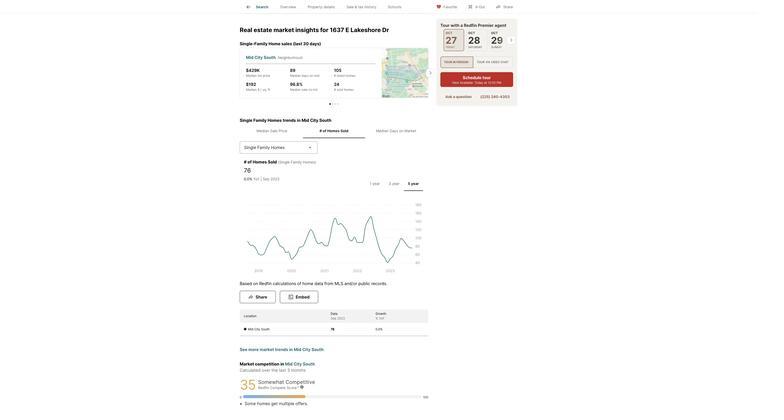 Task type: describe. For each thing, give the bounding box(es) containing it.
1 horizontal spatial share
[[504, 5, 513, 9]]

ask
[[446, 95, 453, 99]]

mid city south link inside carousel group
[[246, 54, 278, 61]]

median for $429k
[[246, 74, 257, 78]]

sold for # of homes sold
[[341, 129, 349, 133]]

price
[[263, 74, 270, 78]]

homes for # of homes sold (single family homes) 76
[[253, 160, 267, 165]]

tour in person
[[444, 60, 469, 64]]

# of homes sold tab
[[303, 125, 365, 137]]

last
[[279, 368, 286, 374]]

tour for tour in person
[[444, 60, 453, 64]]

median days on market tab
[[365, 125, 428, 137]]

months
[[291, 368, 306, 374]]

median for 96.8%
[[290, 88, 301, 92]]

105
[[334, 68, 342, 73]]

sold
[[337, 88, 343, 92]]

estate
[[254, 26, 272, 34]]

with
[[451, 23, 460, 28]]

compete
[[270, 386, 286, 390]]

oct 29 sunday
[[492, 31, 504, 49]]

somewhat
[[258, 380, 284, 386]]

family for single-family home sales (last 30 days)
[[255, 41, 268, 46]]

tour for tour via video chat
[[477, 60, 485, 64]]

# of homes sold (single family homes) 76
[[244, 160, 317, 174]]

neighborhood
[[278, 55, 303, 60]]

tour
[[483, 75, 491, 80]]

list box containing tour in person
[[441, 57, 514, 68]]

the
[[272, 368, 278, 374]]

# inside tab
[[320, 129, 322, 133]]

3 inside tab
[[389, 182, 391, 186]]

property details tab
[[302, 1, 341, 13]]

homes for single family homes
[[271, 145, 285, 150]]

1
[[370, 182, 372, 186]]

1 horizontal spatial of
[[298, 282, 301, 287]]

tab list containing median sale price
[[240, 124, 429, 138]]

favorite
[[444, 5, 458, 9]]

2 vertical spatial homes
[[257, 402, 270, 407]]

single for single family homes trends in mid city south
[[240, 118, 253, 123]]

(225) 240-4303
[[481, 95, 510, 99]]

carousel group
[[238, 47, 435, 105]]

property details
[[308, 5, 335, 9]]

next
[[453, 81, 460, 85]]

oct for 28
[[469, 31, 476, 35]]

2023 inside data sep 2023
[[338, 317, 345, 321]]

single for single family homes
[[244, 145, 256, 150]]

days
[[302, 74, 309, 78]]

available:
[[460, 81, 474, 85]]

/
[[261, 88, 262, 92]]

median days on market
[[376, 129, 417, 133]]

today
[[475, 81, 484, 85]]

multiple
[[279, 402, 295, 407]]

homes for single family homes trends in mid city south
[[268, 118, 282, 123]]

at
[[485, 81, 487, 85]]

for
[[321, 26, 329, 34]]

on inside tab
[[399, 129, 404, 133]]

sale inside 'tab'
[[347, 5, 354, 9]]

96.8%
[[290, 82, 303, 87]]

1637
[[330, 26, 345, 34]]

1 vertical spatial redfin
[[259, 282, 272, 287]]

12:00
[[488, 81, 496, 85]]

based on redfin calculations of home data from mls and/or public records.
[[240, 282, 388, 287]]

home
[[303, 282, 314, 287]]

ask a question link
[[446, 95, 472, 99]]

trends for market
[[275, 348, 288, 353]]

single family homes trends in mid city south
[[240, 118, 332, 123]]

listed
[[337, 74, 345, 78]]

oct for 29
[[492, 31, 498, 35]]

$429k median list price
[[246, 68, 270, 78]]

south inside carousel group
[[264, 55, 276, 60]]

sep inside data sep 2023
[[331, 317, 337, 321]]

slide 1 dot image
[[330, 103, 331, 105]]

score
[[287, 386, 297, 390]]

mid city south
[[248, 328, 270, 332]]

next image for tour with a redfin premier agent
[[507, 36, 516, 44]]

calculations
[[273, 282, 296, 287]]

agent
[[495, 23, 507, 28]]

image image
[[382, 48, 429, 98]]

sales
[[282, 41, 292, 46]]

0.0% for 0.0%
[[376, 328, 383, 332]]

some homes get multiple offers.
[[245, 402, 308, 407]]

$429k
[[246, 68, 260, 73]]

3 year tab
[[385, 177, 404, 190]]

28
[[469, 35, 481, 46]]

sale inside tab
[[270, 129, 278, 133]]

of for # of homes sold (single family homes) 76
[[248, 160, 252, 165]]

$192
[[246, 82, 256, 87]]

days
[[390, 129, 398, 133]]

growth
[[376, 312, 387, 316]]

offers.
[[296, 402, 308, 407]]

days)
[[310, 41, 321, 46]]

0 vertical spatial yoy
[[253, 177, 260, 181]]

tab list containing 1 year
[[365, 176, 425, 191]]

median sale price
[[257, 129, 287, 133]]

based
[[240, 282, 252, 287]]

real
[[240, 26, 252, 34]]

3 inside market competition in mid city south calculated over the last 3 months
[[288, 368, 290, 374]]

median for $192
[[246, 88, 257, 92]]

tour via video chat
[[477, 60, 509, 64]]

market for estate
[[274, 26, 294, 34]]

x-
[[476, 5, 479, 9]]

chat
[[501, 60, 509, 64]]

in inside market competition in mid city south calculated over the last 3 months
[[281, 362, 284, 367]]

embed button
[[280, 291, 318, 304]]

2 vertical spatial on
[[253, 282, 258, 287]]

premier
[[478, 23, 494, 28]]

sold for # of homes sold (single family homes) 76
[[268, 160, 277, 165]]

0 vertical spatial a
[[461, 23, 463, 28]]

family for single family homes
[[258, 145, 270, 150]]

data
[[331, 312, 338, 316]]

ft.
[[268, 88, 271, 92]]

yoy inside growth % yoy
[[379, 317, 385, 321]]

0 horizontal spatial a
[[454, 95, 456, 99]]

%
[[376, 317, 378, 321]]

sale-
[[302, 88, 309, 92]]

0 horizontal spatial 2023
[[271, 177, 280, 181]]

mls
[[335, 282, 344, 287]]

south inside market competition in mid city south calculated over the last 3 months
[[303, 362, 315, 367]]

slide 4 dot image
[[337, 103, 339, 105]]

trends for homes
[[283, 118, 296, 123]]

year for 3 year
[[392, 182, 400, 186]]

saturday
[[469, 46, 483, 49]]

price
[[279, 129, 287, 133]]

city inside carousel group
[[255, 55, 263, 60]]

tax
[[359, 5, 364, 9]]

homes for # of homes sold
[[328, 129, 340, 133]]

# inside 105 # listed homes
[[334, 74, 336, 78]]

city inside market competition in mid city south calculated over the last 3 months
[[294, 362, 302, 367]]

1 vertical spatial share
[[256, 295, 267, 300]]

sale & tax history
[[347, 5, 377, 9]]

105 # listed homes
[[334, 68, 356, 78]]

mid inside carousel group
[[246, 55, 254, 60]]

via
[[486, 60, 491, 64]]

median for 89
[[290, 74, 301, 78]]

records.
[[372, 282, 388, 287]]

data sep 2023
[[331, 312, 345, 321]]



Task type: vqa. For each thing, say whether or not it's contained in the screenshot.
'Oct' associated with 26
no



Task type: locate. For each thing, give the bounding box(es) containing it.
mkt.
[[314, 74, 321, 78]]

year for 1 year
[[373, 182, 380, 186]]

3 year
[[389, 182, 400, 186]]

0 vertical spatial sale
[[347, 5, 354, 9]]

sep
[[263, 177, 270, 181], [331, 317, 337, 321]]

1 horizontal spatial 0.0%
[[376, 328, 383, 332]]

home
[[269, 41, 281, 46]]

1 vertical spatial single
[[244, 145, 256, 150]]

2023
[[271, 177, 280, 181], [338, 317, 345, 321]]

# inside 24 # sold homes
[[334, 88, 336, 92]]

redfin right with at the right top of the page
[[464, 23, 477, 28]]

0 vertical spatial redfin
[[464, 23, 477, 28]]

on right "based"
[[253, 282, 258, 287]]

homes inside 105 # listed homes
[[346, 74, 356, 78]]

homes)
[[303, 160, 317, 165]]

in
[[453, 60, 456, 64], [297, 118, 301, 123], [289, 348, 293, 353], [281, 362, 284, 367]]

0 vertical spatial trends
[[283, 118, 296, 123]]

yoy down growth
[[379, 317, 385, 321]]

ask a question
[[446, 95, 472, 99]]

$
[[258, 88, 260, 92]]

median down "$429k"
[[246, 74, 257, 78]]

schools tab
[[383, 1, 408, 13]]

market right more
[[260, 348, 274, 353]]

a right with at the right top of the page
[[461, 23, 463, 28]]

median sale price tab
[[241, 125, 303, 137]]

0 vertical spatial tab list
[[240, 0, 412, 13]]

market up the calculated
[[240, 362, 254, 367]]

market up sales
[[274, 26, 294, 34]]

1 vertical spatial next image
[[427, 69, 435, 77]]

a
[[461, 23, 463, 28], [454, 95, 456, 99]]

trends up market competition in mid city south calculated over the last 3 months
[[275, 348, 288, 353]]

mid city south link up $429k median list price
[[246, 54, 278, 61]]

0 horizontal spatial year
[[373, 182, 380, 186]]

favorite button
[[432, 1, 462, 12]]

1 vertical spatial sold
[[268, 160, 277, 165]]

single family homes
[[244, 145, 285, 150]]

1 vertical spatial homes
[[344, 88, 354, 92]]

homes inside # of homes sold (single family homes) 76
[[253, 160, 267, 165]]

single-family home sales (last 30 days)
[[240, 41, 321, 46]]

insights
[[296, 26, 319, 34]]

market inside tab
[[405, 129, 417, 133]]

27
[[446, 35, 457, 46]]

family right (single
[[291, 160, 302, 165]]

mid city south link up months
[[285, 362, 315, 367]]

of inside # of homes sold (single family homes) 76
[[248, 160, 252, 165]]

year right 1
[[373, 182, 380, 186]]

list box
[[441, 57, 514, 68]]

tour left via
[[477, 60, 485, 64]]

real estate market insights for 1637 e lakeshore dr
[[240, 26, 389, 34]]

1 horizontal spatial sale
[[347, 5, 354, 9]]

oct inside oct 28 saturday
[[469, 31, 476, 35]]

1 vertical spatial share button
[[240, 291, 276, 304]]

76 down data sep 2023
[[331, 328, 335, 332]]

details
[[324, 5, 335, 9]]

median inside $429k median list price
[[246, 74, 257, 78]]

1 vertical spatial sep
[[331, 317, 337, 321]]

median inside tab
[[257, 129, 269, 133]]

2 horizontal spatial on
[[399, 129, 404, 133]]

list
[[258, 74, 262, 78], [314, 88, 318, 92]]

slide 2 dot image
[[332, 103, 334, 105]]

data
[[315, 282, 324, 287]]

share up "agent"
[[504, 5, 513, 9]]

(225)
[[481, 95, 491, 99]]

calculated
[[240, 368, 261, 374]]

from
[[325, 282, 334, 287]]

trends up 'price' in the left top of the page
[[283, 118, 296, 123]]

1 vertical spatial list
[[314, 88, 318, 92]]

sale & tax history tab
[[341, 1, 383, 13]]

2 horizontal spatial of
[[323, 129, 327, 133]]

sale left 'price' in the left top of the page
[[270, 129, 278, 133]]

x-out
[[476, 5, 486, 9]]

e
[[346, 26, 350, 34]]

out
[[479, 5, 486, 9]]

on right days
[[399, 129, 404, 133]]

89 median days on mkt.
[[290, 68, 321, 78]]

market
[[274, 26, 294, 34], [260, 348, 274, 353]]

76 inside # of homes sold (single family homes) 76
[[244, 167, 251, 174]]

single-
[[240, 41, 255, 46]]

0 horizontal spatial yoy
[[253, 177, 260, 181]]

market right days
[[405, 129, 417, 133]]

oct for 27
[[446, 31, 453, 35]]

1 horizontal spatial 3
[[389, 182, 391, 186]]

list right sale-
[[314, 88, 318, 92]]

median down 89
[[290, 74, 301, 78]]

0 horizontal spatial oct
[[446, 31, 453, 35]]

schedule tour next available: today at 12:00 pm
[[453, 75, 502, 85]]

0 horizontal spatial on
[[253, 282, 258, 287]]

median inside 96.8% median sale-to-list
[[290, 88, 301, 92]]

2023 down # of homes sold (single family homes) 76
[[271, 177, 280, 181]]

0 vertical spatial 0.0%
[[244, 177, 252, 181]]

0 vertical spatial sep
[[263, 177, 270, 181]]

1 vertical spatial market
[[260, 348, 274, 353]]

south
[[264, 55, 276, 60], [320, 118, 332, 123], [261, 328, 270, 332], [312, 348, 324, 353], [303, 362, 315, 367]]

oct down tour with a redfin premier agent at the top right of the page
[[469, 31, 476, 35]]

oct down "agent"
[[492, 31, 498, 35]]

oct inside oct 29 sunday
[[492, 31, 498, 35]]

2 year from the left
[[392, 182, 400, 186]]

2 vertical spatial of
[[298, 282, 301, 287]]

median down $192
[[246, 88, 257, 92]]

1 year from the left
[[373, 182, 380, 186]]

0 vertical spatial market
[[405, 129, 417, 133]]

5 year tab
[[404, 177, 423, 190]]

homes
[[268, 118, 282, 123], [328, 129, 340, 133], [271, 145, 285, 150], [253, 160, 267, 165]]

0 vertical spatial share
[[504, 5, 513, 9]]

question
[[456, 95, 472, 99]]

0 vertical spatial market
[[274, 26, 294, 34]]

2023 down the data
[[338, 317, 345, 321]]

0.0% for 0.0% yoy | sep 2023
[[244, 177, 252, 181]]

next image for single-family home
[[427, 69, 435, 77]]

market inside market competition in mid city south calculated over the last 3 months
[[240, 362, 254, 367]]

0 horizontal spatial sale
[[270, 129, 278, 133]]

1 horizontal spatial on
[[310, 74, 313, 78]]

2 vertical spatial redfin
[[258, 386, 269, 390]]

96.8% median sale-to-list
[[290, 82, 318, 92]]

median left days
[[376, 129, 389, 133]]

1 horizontal spatial yoy
[[379, 317, 385, 321]]

list left price
[[258, 74, 262, 78]]

tour left with at the right top of the page
[[441, 23, 450, 28]]

redfin down somewhat
[[258, 386, 269, 390]]

0 vertical spatial of
[[323, 129, 327, 133]]

oct inside oct 27 friday
[[446, 31, 453, 35]]

some
[[245, 402, 256, 407]]

0.0% left | on the top left of page
[[244, 177, 252, 181]]

0 horizontal spatial 3
[[288, 368, 290, 374]]

76
[[244, 167, 251, 174], [331, 328, 335, 332]]

property
[[308, 5, 323, 9]]

homes left get
[[257, 402, 270, 407]]

history
[[365, 5, 377, 9]]

1 vertical spatial 0.0%
[[376, 328, 383, 332]]

person
[[457, 60, 469, 64]]

1 oct from the left
[[446, 31, 453, 35]]

1 vertical spatial market
[[240, 362, 254, 367]]

#
[[334, 74, 336, 78], [334, 88, 336, 92], [320, 129, 322, 133], [244, 160, 247, 165]]

list inside 96.8% median sale-to-list
[[314, 88, 318, 92]]

1 horizontal spatial market
[[405, 129, 417, 133]]

0 horizontal spatial sold
[[268, 160, 277, 165]]

median inside 89 median days on mkt.
[[290, 74, 301, 78]]

0 horizontal spatial of
[[248, 160, 252, 165]]

sep down the data
[[331, 317, 337, 321]]

1 horizontal spatial mid city south link
[[285, 362, 315, 367]]

sale left &
[[347, 5, 354, 9]]

1 vertical spatial 3
[[288, 368, 290, 374]]

year left 5
[[392, 182, 400, 186]]

redfin compete score ™
[[258, 386, 299, 390]]

None button
[[444, 29, 465, 51], [467, 29, 488, 51], [490, 29, 511, 51], [444, 29, 465, 51], [467, 29, 488, 51], [490, 29, 511, 51]]

tour with a redfin premier agent
[[441, 23, 507, 28]]

2 oct from the left
[[469, 31, 476, 35]]

family for single family homes trends in mid city south
[[254, 118, 267, 123]]

mid city south link
[[246, 54, 278, 61], [285, 362, 315, 367]]

see more market trends in mid city south link
[[240, 347, 324, 362]]

growth % yoy
[[376, 312, 387, 321]]

1 vertical spatial sale
[[270, 129, 278, 133]]

schools
[[388, 5, 402, 9]]

homes for 105
[[346, 74, 356, 78]]

year inside 3 year tab
[[392, 182, 400, 186]]

5 year
[[408, 182, 419, 186]]

median up single family homes
[[257, 129, 269, 133]]

# inside # of homes sold (single family homes) 76
[[244, 160, 247, 165]]

sold inside # of homes sold (single family homes) 76
[[268, 160, 277, 165]]

market inside see more market trends in mid city south link
[[260, 348, 274, 353]]

see
[[240, 348, 248, 353]]

1 vertical spatial of
[[248, 160, 252, 165]]

oct down with at the right top of the page
[[446, 31, 453, 35]]

year inside the 1 year tab
[[373, 182, 380, 186]]

3 oct from the left
[[492, 31, 498, 35]]

sale
[[347, 5, 354, 9], [270, 129, 278, 133]]

on left mkt.
[[310, 74, 313, 78]]

median inside tab
[[376, 129, 389, 133]]

3
[[389, 182, 391, 186], [288, 368, 290, 374]]

|
[[261, 177, 262, 181]]

redfin left calculations
[[259, 282, 272, 287]]

2 vertical spatial tab list
[[365, 176, 425, 191]]

(single
[[278, 160, 290, 165]]

1 vertical spatial trends
[[275, 348, 288, 353]]

3 year from the left
[[412, 182, 419, 186]]

1 horizontal spatial sold
[[341, 129, 349, 133]]

0 vertical spatial single
[[240, 118, 253, 123]]

of
[[323, 129, 327, 133], [248, 160, 252, 165], [298, 282, 301, 287]]

sep right | on the top left of page
[[263, 177, 270, 181]]

family up 'median sale price'
[[254, 118, 267, 123]]

1 horizontal spatial oct
[[469, 31, 476, 35]]

0 vertical spatial next image
[[507, 36, 516, 44]]

market for more
[[260, 348, 274, 353]]

1 horizontal spatial year
[[392, 182, 400, 186]]

share
[[504, 5, 513, 9], [256, 295, 267, 300]]

0 horizontal spatial mid city south link
[[246, 54, 278, 61]]

trends
[[283, 118, 296, 123], [275, 348, 288, 353]]

1 horizontal spatial a
[[461, 23, 463, 28]]

family left home
[[255, 41, 268, 46]]

0 horizontal spatial market
[[240, 362, 254, 367]]

sunday
[[492, 46, 503, 49]]

tab list containing search
[[240, 0, 412, 13]]

a right the ask at the top right of page
[[454, 95, 456, 99]]

0 vertical spatial 3
[[389, 182, 391, 186]]

somewhat competitive
[[258, 380, 315, 386]]

1 vertical spatial on
[[399, 129, 404, 133]]

0 horizontal spatial 76
[[244, 167, 251, 174]]

family down median sale price tab
[[258, 145, 270, 150]]

of for # of homes sold
[[323, 129, 327, 133]]

0 horizontal spatial share button
[[240, 291, 276, 304]]

35
[[240, 377, 256, 394]]

yoy
[[253, 177, 260, 181], [379, 317, 385, 321]]

0 vertical spatial list
[[258, 74, 262, 78]]

share button up "agent"
[[492, 1, 518, 12]]

1 horizontal spatial sep
[[331, 317, 337, 321]]

240-
[[492, 95, 500, 99]]

# of homes sold
[[320, 129, 349, 133]]

to-
[[309, 88, 314, 92]]

homes inside 24 # sold homes
[[344, 88, 354, 92]]

mid inside market competition in mid city south calculated over the last 3 months
[[285, 362, 293, 367]]

overview tab
[[274, 1, 302, 13]]

homes inside tab
[[328, 129, 340, 133]]

0 vertical spatial 76
[[244, 167, 251, 174]]

tour for tour with a redfin premier agent
[[441, 23, 450, 28]]

year for 5 year
[[412, 182, 419, 186]]

0 horizontal spatial share
[[256, 295, 267, 300]]

market competition in mid city south calculated over the last 3 months
[[240, 362, 315, 374]]

see more market trends in mid city south
[[240, 348, 324, 353]]

2 horizontal spatial year
[[412, 182, 419, 186]]

3 right 'last'
[[288, 368, 290, 374]]

city
[[255, 55, 263, 60], [310, 118, 319, 123], [255, 328, 260, 332], [303, 348, 311, 353], [294, 362, 302, 367]]

oct
[[446, 31, 453, 35], [469, 31, 476, 35], [492, 31, 498, 35]]

1 horizontal spatial 76
[[331, 328, 335, 332]]

tab list
[[240, 0, 412, 13], [240, 124, 429, 138], [365, 176, 425, 191]]

24
[[334, 82, 340, 87]]

median down 96.8%
[[290, 88, 301, 92]]

0 horizontal spatial list
[[258, 74, 262, 78]]

0.0%
[[244, 177, 252, 181], [376, 328, 383, 332]]

1 vertical spatial tab list
[[240, 124, 429, 138]]

yoy left | on the top left of page
[[253, 177, 260, 181]]

median inside $192 median $ / sq. ft.
[[246, 88, 257, 92]]

friday
[[446, 46, 455, 49]]

median
[[246, 74, 257, 78], [290, 74, 301, 78], [246, 88, 257, 92], [290, 88, 301, 92], [257, 129, 269, 133], [376, 129, 389, 133]]

share up "location" on the bottom left of page
[[256, 295, 267, 300]]

1 vertical spatial a
[[454, 95, 456, 99]]

1 horizontal spatial 2023
[[338, 317, 345, 321]]

sold inside tab
[[341, 129, 349, 133]]

1 horizontal spatial share button
[[492, 1, 518, 12]]

year inside the 5 year tab
[[412, 182, 419, 186]]

1 vertical spatial mid city south link
[[285, 362, 315, 367]]

more
[[249, 348, 259, 353]]

1 vertical spatial yoy
[[379, 317, 385, 321]]

over
[[262, 368, 271, 374]]

slide 3 dot image
[[335, 103, 336, 105]]

0 horizontal spatial sep
[[263, 177, 270, 181]]

1 horizontal spatial next image
[[507, 36, 516, 44]]

1 year tab
[[366, 177, 385, 190]]

0 vertical spatial sold
[[341, 129, 349, 133]]

year right 5
[[412, 182, 419, 186]]

homes for 24
[[344, 88, 354, 92]]

0 vertical spatial share button
[[492, 1, 518, 12]]

1 horizontal spatial list
[[314, 88, 318, 92]]

competitive
[[286, 380, 315, 386]]

city inside see more market trends in mid city south link
[[303, 348, 311, 353]]

on inside 89 median days on mkt.
[[310, 74, 313, 78]]

0 horizontal spatial 0.0%
[[244, 177, 252, 181]]

0.0% down the %
[[376, 328, 383, 332]]

0 vertical spatial homes
[[346, 74, 356, 78]]

0 vertical spatial 2023
[[271, 177, 280, 181]]

1 vertical spatial 2023
[[338, 317, 345, 321]]

homes right the listed
[[346, 74, 356, 78]]

of inside tab
[[323, 129, 327, 133]]

search
[[256, 5, 269, 9]]

2 horizontal spatial oct
[[492, 31, 498, 35]]

tour left person
[[444, 60, 453, 64]]

overview
[[280, 5, 296, 9]]

list inside $429k median list price
[[258, 74, 262, 78]]

100
[[423, 396, 429, 400]]

0 vertical spatial mid city south link
[[246, 54, 278, 61]]

0 vertical spatial on
[[310, 74, 313, 78]]

next image
[[507, 36, 516, 44], [427, 69, 435, 77]]

76 up "0.0% yoy | sep 2023"
[[244, 167, 251, 174]]

family inside # of homes sold (single family homes) 76
[[291, 160, 302, 165]]

homes right sold
[[344, 88, 354, 92]]

mid city south neighborhood
[[246, 55, 303, 60]]

3 right 1 year at the top of the page
[[389, 182, 391, 186]]

1 vertical spatial 76
[[331, 328, 335, 332]]

0 horizontal spatial next image
[[427, 69, 435, 77]]

share button down "based"
[[240, 291, 276, 304]]



